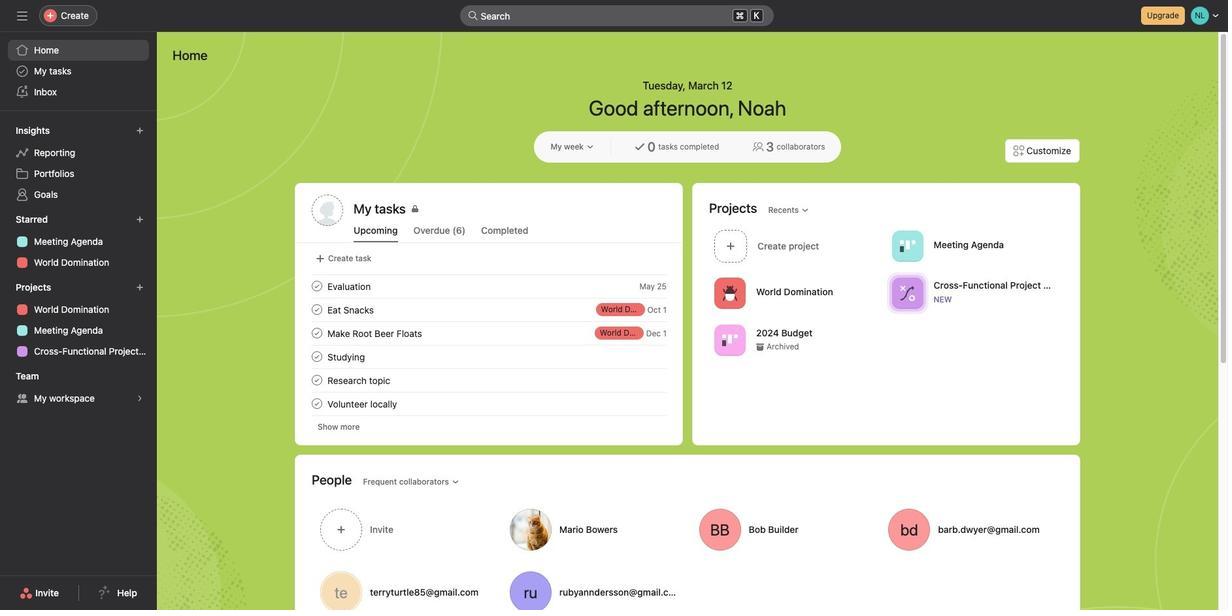Task type: vqa. For each thing, say whether or not it's contained in the screenshot.
2nd Mark complete checkbox from the bottom Mark complete icon
no



Task type: describe. For each thing, give the bounding box(es) containing it.
board image
[[900, 238, 916, 254]]

mark complete image for third mark complete option from the bottom of the page
[[309, 349, 325, 365]]

projects element
[[0, 276, 157, 365]]

add items to starred image
[[136, 216, 144, 224]]

prominent image
[[468, 10, 478, 21]]

mark complete image for 1st mark complete option from the top
[[309, 302, 325, 318]]

3 mark complete checkbox from the top
[[309, 373, 325, 388]]

2 mark complete checkbox from the top
[[309, 349, 325, 365]]

1 mark complete checkbox from the top
[[309, 302, 325, 318]]

4 mark complete checkbox from the top
[[309, 396, 325, 412]]

Search tasks, projects, and more text field
[[460, 5, 774, 26]]

insights element
[[0, 119, 157, 208]]

new project or portfolio image
[[136, 284, 144, 292]]

add profile photo image
[[312, 195, 343, 226]]

board image
[[723, 332, 738, 348]]

hide sidebar image
[[17, 10, 27, 21]]



Task type: locate. For each thing, give the bounding box(es) containing it.
0 vertical spatial mark complete checkbox
[[309, 279, 325, 294]]

1 mark complete checkbox from the top
[[309, 279, 325, 294]]

4 mark complete image from the top
[[309, 373, 325, 388]]

see details, my workspace image
[[136, 395, 144, 403]]

Mark complete checkbox
[[309, 302, 325, 318], [309, 349, 325, 365], [309, 373, 325, 388], [309, 396, 325, 412]]

5 mark complete image from the top
[[309, 396, 325, 412]]

mark complete image
[[309, 326, 325, 341]]

teams element
[[0, 365, 157, 412]]

2 mark complete image from the top
[[309, 302, 325, 318]]

mark complete image for first mark complete checkbox from the top of the page
[[309, 279, 325, 294]]

Mark complete checkbox
[[309, 279, 325, 294], [309, 326, 325, 341]]

starred element
[[0, 208, 157, 276]]

mark complete image for fourth mark complete option from the top of the page
[[309, 396, 325, 412]]

3 mark complete image from the top
[[309, 349, 325, 365]]

mark complete image for second mark complete option from the bottom of the page
[[309, 373, 325, 388]]

2 mark complete checkbox from the top
[[309, 326, 325, 341]]

None field
[[460, 5, 774, 26]]

line_and_symbols image
[[900, 285, 916, 301]]

1 mark complete image from the top
[[309, 279, 325, 294]]

new insights image
[[136, 127, 144, 135]]

global element
[[0, 32, 157, 111]]

1 vertical spatial mark complete checkbox
[[309, 326, 325, 341]]

mark complete image
[[309, 279, 325, 294], [309, 302, 325, 318], [309, 349, 325, 365], [309, 373, 325, 388], [309, 396, 325, 412]]

bug image
[[723, 285, 738, 301]]



